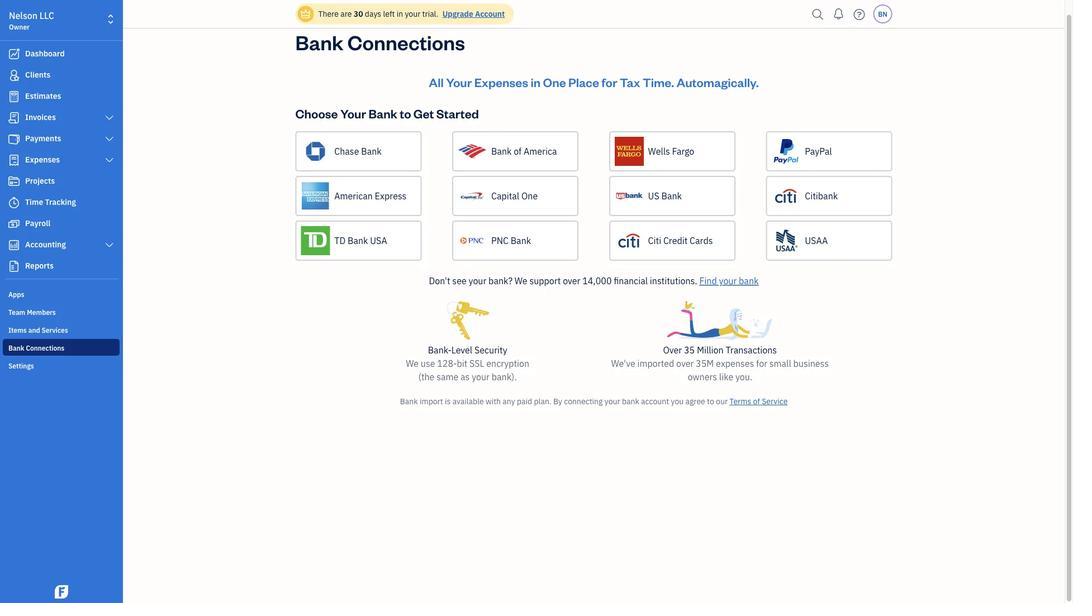 Task type: describe. For each thing, give the bounding box(es) containing it.
by
[[553, 397, 562, 407]]

bank connections inside main element
[[8, 344, 64, 353]]

clients link
[[3, 65, 120, 86]]

account
[[475, 9, 505, 19]]

0 horizontal spatial to
[[400, 105, 411, 121]]

services
[[42, 326, 68, 335]]

we've
[[611, 358, 635, 370]]

wells
[[648, 146, 670, 157]]

settings
[[8, 362, 34, 371]]

dashboard image
[[7, 49, 21, 60]]

american
[[334, 190, 373, 202]]

time tracking link
[[3, 193, 120, 213]]

support
[[530, 275, 561, 287]]

dashboard
[[25, 48, 65, 59]]

over 35 million transactions we've imported over 35m expenses for small business owners like you.
[[611, 345, 829, 383]]

payroll
[[25, 218, 50, 229]]

time tracking
[[25, 197, 76, 207]]

td
[[334, 235, 346, 247]]

nelson llc owner
[[9, 10, 54, 31]]

(the
[[418, 371, 435, 383]]

accounting link
[[3, 235, 120, 255]]

bit
[[457, 358, 468, 370]]

terms of service link
[[730, 397, 788, 407]]

bank-
[[428, 345, 452, 356]]

payments
[[25, 133, 61, 144]]

1 horizontal spatial to
[[707, 397, 714, 407]]

bank).
[[492, 371, 517, 383]]

with
[[486, 397, 501, 407]]

0 horizontal spatial bank
[[622, 397, 639, 407]]

items and services link
[[3, 321, 120, 338]]

accounting
[[25, 240, 66, 250]]

invoices
[[25, 112, 56, 122]]

settings link
[[3, 357, 120, 374]]

crown image
[[300, 8, 312, 20]]

imported
[[638, 358, 674, 370]]

trial.
[[422, 9, 438, 19]]

service
[[762, 397, 788, 407]]

bn
[[878, 10, 888, 18]]

we inside the bank-level security we use 128-bit ssl encryption (the same as your bank).
[[406, 358, 419, 370]]

connecting
[[564, 397, 603, 407]]

35m
[[696, 358, 714, 370]]

bank-level security we use 128-bit ssl encryption (the same as your bank).
[[406, 345, 529, 383]]

0 vertical spatial expenses
[[474, 74, 528, 90]]

bank inside main element
[[8, 344, 24, 353]]

plan.
[[534, 397, 552, 407]]

projects
[[25, 176, 55, 186]]

fargo
[[672, 146, 694, 157]]

chevron large down image for accounting
[[104, 241, 115, 250]]

1 horizontal spatial we
[[515, 275, 528, 287]]

capital
[[491, 190, 519, 202]]

money image
[[7, 219, 21, 230]]

paid
[[517, 397, 532, 407]]

30
[[354, 9, 363, 19]]

don't
[[429, 275, 450, 287]]

citi
[[648, 235, 661, 247]]

1 horizontal spatial one
[[543, 74, 566, 90]]

your right find
[[719, 275, 737, 287]]

0 vertical spatial bank connections
[[295, 29, 465, 55]]

timer image
[[7, 197, 21, 209]]

team members
[[8, 308, 56, 317]]

use
[[421, 358, 435, 370]]

expenses link
[[3, 150, 120, 170]]

team members link
[[3, 304, 120, 320]]

place
[[568, 74, 599, 90]]

all your expenses in one place for tax time. automagically.
[[429, 74, 759, 90]]

get
[[414, 105, 434, 121]]

chart image
[[7, 240, 21, 251]]

dashboard link
[[3, 44, 120, 64]]

your inside the bank-level security we use 128-bit ssl encryption (the same as your bank).
[[472, 371, 490, 383]]

expenses
[[716, 358, 754, 370]]

for inside over 35 million transactions we've imported over 35m expenses for small business owners like you.
[[756, 358, 768, 370]]

you
[[671, 397, 684, 407]]

tax
[[620, 74, 640, 90]]

financial
[[614, 275, 648, 287]]

there are 30 days left in your trial. upgrade account
[[318, 9, 505, 19]]

estimate image
[[7, 91, 21, 102]]

citibank
[[805, 190, 838, 202]]

projects link
[[3, 172, 120, 192]]

report image
[[7, 261, 21, 272]]

as
[[461, 371, 470, 383]]

time
[[25, 197, 43, 207]]

expenses inside main element
[[25, 155, 60, 165]]

128-
[[437, 358, 457, 370]]

bank right td
[[348, 235, 368, 247]]

main element
[[0, 0, 151, 604]]

apps link
[[3, 286, 120, 302]]

import
[[420, 397, 443, 407]]

pnc
[[491, 235, 509, 247]]

chase bank
[[334, 146, 382, 157]]

credit
[[664, 235, 688, 247]]

bank right us
[[662, 190, 682, 202]]

tracking
[[45, 197, 76, 207]]



Task type: vqa. For each thing, say whether or not it's contained in the screenshot.
the All
yes



Task type: locate. For each thing, give the bounding box(es) containing it.
0 vertical spatial we
[[515, 275, 528, 287]]

one
[[543, 74, 566, 90], [522, 190, 538, 202]]

0 horizontal spatial in
[[397, 9, 403, 19]]

payment image
[[7, 134, 21, 145]]

1 vertical spatial chevron large down image
[[104, 135, 115, 144]]

1 vertical spatial bank connections
[[8, 344, 64, 353]]

over
[[563, 275, 580, 287], [676, 358, 694, 370]]

your down ssl
[[472, 371, 490, 383]]

your left trial.
[[405, 9, 421, 19]]

1 horizontal spatial in
[[531, 74, 541, 90]]

0 vertical spatial of
[[514, 146, 522, 157]]

bank
[[739, 275, 759, 287], [622, 397, 639, 407]]

to left our
[[707, 397, 714, 407]]

items and services
[[8, 326, 68, 335]]

of right the terms
[[753, 397, 760, 407]]

all
[[429, 74, 444, 90]]

us
[[648, 190, 660, 202]]

1 horizontal spatial expenses
[[474, 74, 528, 90]]

bank left get
[[369, 105, 397, 121]]

1 vertical spatial in
[[531, 74, 541, 90]]

1 vertical spatial connections
[[26, 344, 64, 353]]

chevron large down image
[[104, 113, 115, 122], [104, 135, 115, 144]]

0 horizontal spatial of
[[514, 146, 522, 157]]

your right 'all' on the left of the page
[[446, 74, 472, 90]]

0 vertical spatial in
[[397, 9, 403, 19]]

1 vertical spatial to
[[707, 397, 714, 407]]

for down the transactions
[[756, 358, 768, 370]]

bank of america
[[491, 146, 557, 157]]

bank right find
[[739, 275, 759, 287]]

search image
[[809, 6, 827, 23]]

one left place
[[543, 74, 566, 90]]

bank left import
[[400, 397, 418, 407]]

owners
[[688, 371, 717, 383]]

over for 35m
[[676, 358, 694, 370]]

0 horizontal spatial for
[[602, 74, 617, 90]]

1 vertical spatial expenses
[[25, 155, 60, 165]]

transactions
[[726, 345, 777, 356]]

paypal
[[805, 146, 832, 157]]

one right capital
[[522, 190, 538, 202]]

bank left account
[[622, 397, 639, 407]]

1 horizontal spatial for
[[756, 358, 768, 370]]

small
[[770, 358, 791, 370]]

chevron large down image for expenses
[[104, 156, 115, 165]]

your for all
[[446, 74, 472, 90]]

connections down there are 30 days left in your trial. upgrade account
[[348, 29, 465, 55]]

we
[[515, 275, 528, 287], [406, 358, 419, 370]]

over inside over 35 million transactions we've imported over 35m expenses for small business owners like you.
[[676, 358, 694, 370]]

project image
[[7, 176, 21, 187]]

2 chevron large down image from the top
[[104, 241, 115, 250]]

1 vertical spatial bank
[[622, 397, 639, 407]]

chevron large down image down estimates link
[[104, 113, 115, 122]]

0 horizontal spatial expenses
[[25, 155, 60, 165]]

0 vertical spatial chevron large down image
[[104, 156, 115, 165]]

0 vertical spatial one
[[543, 74, 566, 90]]

2 chevron large down image from the top
[[104, 135, 115, 144]]

0 horizontal spatial bank connections
[[8, 344, 64, 353]]

expenses
[[474, 74, 528, 90], [25, 155, 60, 165]]

upgrade
[[443, 9, 473, 19]]

members
[[27, 308, 56, 317]]

0 horizontal spatial connections
[[26, 344, 64, 353]]

1 chevron large down image from the top
[[104, 156, 115, 165]]

citi credit cards
[[648, 235, 713, 247]]

and
[[28, 326, 40, 335]]

there
[[318, 9, 339, 19]]

chevron large down image inside accounting link
[[104, 241, 115, 250]]

1 horizontal spatial bank connections
[[295, 29, 465, 55]]

bank connections link
[[3, 339, 120, 356]]

chevron large down image for payments
[[104, 135, 115, 144]]

for left tax
[[602, 74, 617, 90]]

see
[[452, 275, 467, 287]]

bank down there
[[295, 29, 343, 55]]

your right choose
[[340, 105, 366, 121]]

your right see
[[469, 275, 487, 287]]

level
[[452, 345, 472, 356]]

bank connections
[[295, 29, 465, 55], [8, 344, 64, 353]]

bank right the pnc
[[511, 235, 531, 247]]

chevron large down image up projects link
[[104, 156, 115, 165]]

bank right the chase
[[361, 146, 382, 157]]

1 horizontal spatial bank
[[739, 275, 759, 287]]

you.
[[736, 371, 753, 383]]

clients
[[25, 70, 50, 80]]

bank left america in the top of the page
[[491, 146, 512, 157]]

we right bank?
[[515, 275, 528, 287]]

business
[[794, 358, 829, 370]]

we left use
[[406, 358, 419, 370]]

owner
[[9, 22, 30, 31]]

connections inside main element
[[26, 344, 64, 353]]

bank connections down items and services
[[8, 344, 64, 353]]

reports link
[[3, 257, 120, 277]]

your for choose
[[340, 105, 366, 121]]

0 horizontal spatial we
[[406, 358, 419, 370]]

available
[[453, 397, 484, 407]]

apps
[[8, 290, 24, 299]]

to left get
[[400, 105, 411, 121]]

over for 14,000
[[563, 275, 580, 287]]

upgrade account link
[[440, 9, 505, 19]]

are
[[341, 9, 352, 19]]

0 vertical spatial bank
[[739, 275, 759, 287]]

bank down items
[[8, 344, 24, 353]]

capital one
[[491, 190, 538, 202]]

estimates link
[[3, 87, 120, 107]]

ssl
[[470, 358, 484, 370]]

1 vertical spatial we
[[406, 358, 419, 370]]

choose
[[295, 105, 338, 121]]

chevron large down image
[[104, 156, 115, 165], [104, 241, 115, 250]]

security
[[475, 345, 507, 356]]

bank?
[[489, 275, 513, 287]]

in
[[397, 9, 403, 19], [531, 74, 541, 90]]

invoice image
[[7, 112, 21, 124]]

0 vertical spatial chevron large down image
[[104, 113, 115, 122]]

like
[[719, 371, 734, 383]]

0 horizontal spatial your
[[340, 105, 366, 121]]

llc
[[40, 10, 54, 22]]

notifications image
[[830, 3, 848, 25]]

go to help image
[[851, 6, 868, 23]]

0 vertical spatial connections
[[348, 29, 465, 55]]

chevron large down image for invoices
[[104, 113, 115, 122]]

0 vertical spatial over
[[563, 275, 580, 287]]

over down 35
[[676, 358, 694, 370]]

1 vertical spatial of
[[753, 397, 760, 407]]

1 vertical spatial your
[[340, 105, 366, 121]]

1 horizontal spatial of
[[753, 397, 760, 407]]

1 horizontal spatial connections
[[348, 29, 465, 55]]

td bank usa
[[334, 235, 387, 247]]

chevron large down image up expenses link
[[104, 135, 115, 144]]

bank
[[295, 29, 343, 55], [369, 105, 397, 121], [361, 146, 382, 157], [491, 146, 512, 157], [662, 190, 682, 202], [348, 235, 368, 247], [511, 235, 531, 247], [8, 344, 24, 353], [400, 397, 418, 407]]

in left place
[[531, 74, 541, 90]]

us bank
[[648, 190, 682, 202]]

find your bank link
[[700, 275, 759, 287]]

wells fargo
[[648, 146, 694, 157]]

0 horizontal spatial over
[[563, 275, 580, 287]]

connections down items and services
[[26, 344, 64, 353]]

in right left on the left top
[[397, 9, 403, 19]]

estimates
[[25, 91, 61, 101]]

cards
[[690, 235, 713, 247]]

1 horizontal spatial over
[[676, 358, 694, 370]]

expense image
[[7, 155, 21, 166]]

chevron large down image down payroll "link"
[[104, 241, 115, 250]]

bn button
[[873, 4, 892, 23]]

1 chevron large down image from the top
[[104, 113, 115, 122]]

your right "connecting"
[[605, 397, 620, 407]]

same
[[437, 371, 459, 383]]

over left the 14,000
[[563, 275, 580, 287]]

0 vertical spatial to
[[400, 105, 411, 121]]

is
[[445, 397, 451, 407]]

choose your bank to get started
[[295, 105, 479, 121]]

terms
[[730, 397, 751, 407]]

35
[[684, 345, 695, 356]]

1 horizontal spatial your
[[446, 74, 472, 90]]

america
[[524, 146, 557, 157]]

payments link
[[3, 129, 120, 149]]

freshbooks image
[[53, 586, 70, 599]]

express
[[375, 190, 407, 202]]

find
[[700, 275, 717, 287]]

0 horizontal spatial one
[[522, 190, 538, 202]]

days
[[365, 9, 381, 19]]

left
[[383, 9, 395, 19]]

client image
[[7, 70, 21, 81]]

started
[[436, 105, 479, 121]]

0 vertical spatial for
[[602, 74, 617, 90]]

bank connections down days
[[295, 29, 465, 55]]

0 vertical spatial your
[[446, 74, 472, 90]]

usa
[[370, 235, 387, 247]]

1 vertical spatial one
[[522, 190, 538, 202]]

1 vertical spatial over
[[676, 358, 694, 370]]

don't see your bank? we support over 14,000 financial institutions. find your bank
[[429, 275, 759, 287]]

your
[[446, 74, 472, 90], [340, 105, 366, 121]]

1 vertical spatial for
[[756, 358, 768, 370]]

of left america in the top of the page
[[514, 146, 522, 157]]

encryption
[[487, 358, 529, 370]]

1 vertical spatial chevron large down image
[[104, 241, 115, 250]]

expenses down payments
[[25, 155, 60, 165]]

items
[[8, 326, 27, 335]]

expenses up started
[[474, 74, 528, 90]]



